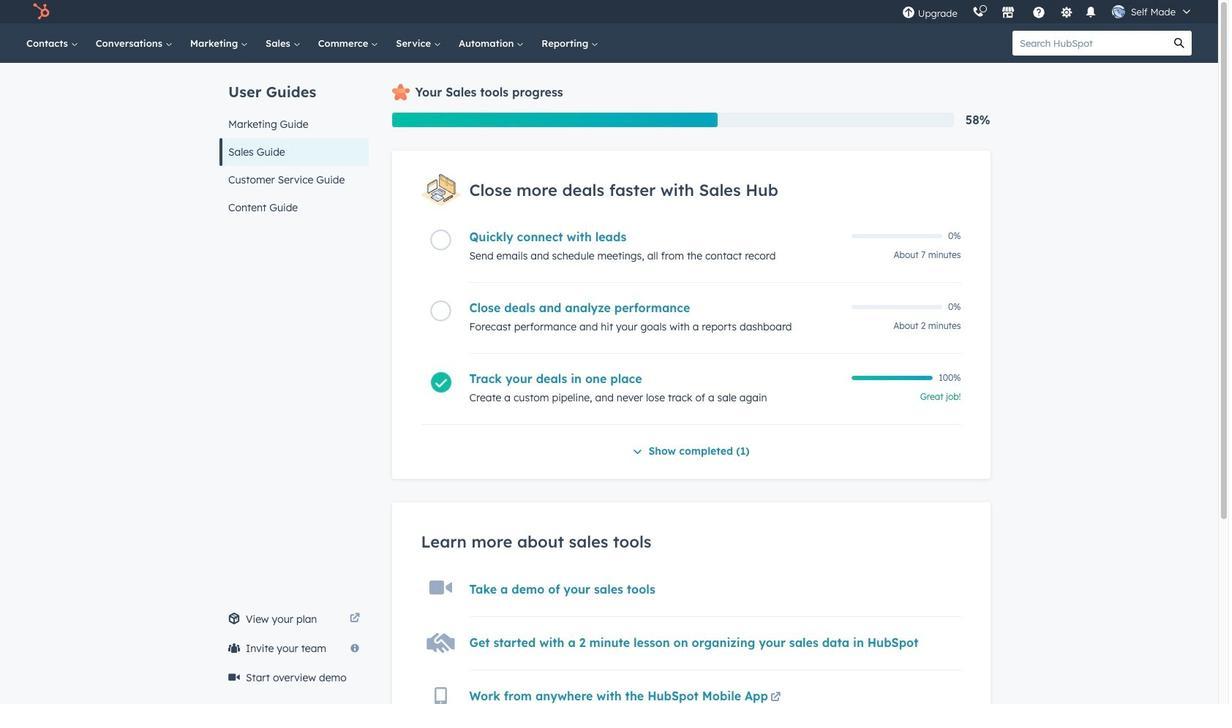 Task type: vqa. For each thing, say whether or not it's contained in the screenshot.
left Link opens in a new window icon
yes



Task type: describe. For each thing, give the bounding box(es) containing it.
marketplaces image
[[1002, 7, 1015, 20]]

ruby anderson image
[[1112, 5, 1126, 18]]

[object object] complete progress bar
[[852, 376, 933, 380]]



Task type: locate. For each thing, give the bounding box(es) containing it.
user guides element
[[219, 63, 369, 222]]

Search HubSpot search field
[[1013, 31, 1167, 56]]

link opens in a new window image
[[771, 693, 781, 704]]

menu
[[895, 0, 1201, 23]]

link opens in a new window image
[[350, 611, 360, 629], [350, 614, 360, 625], [771, 690, 781, 705]]

progress bar
[[392, 113, 718, 127]]



